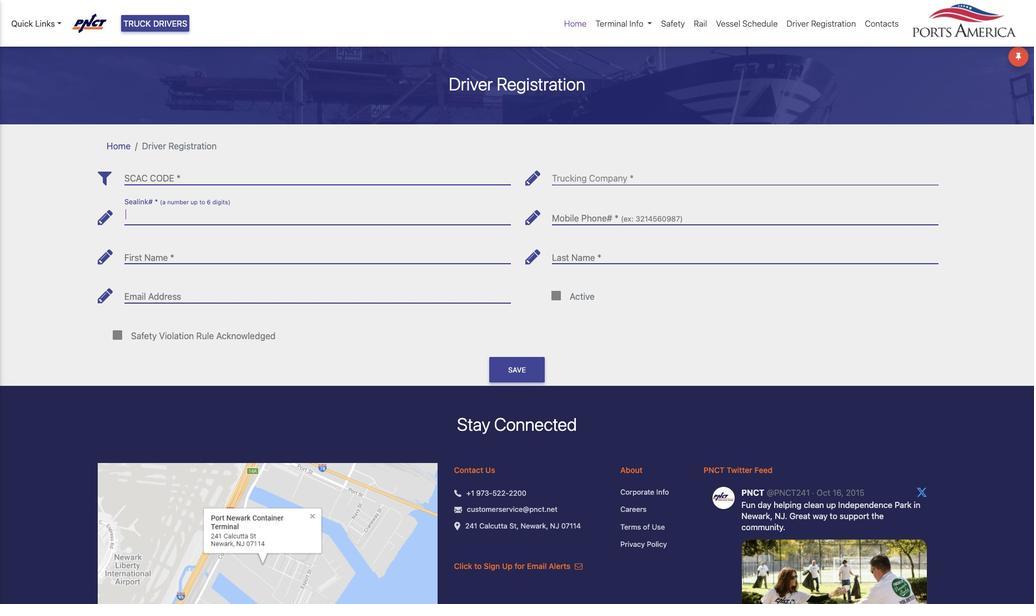 Task type: locate. For each thing, give the bounding box(es) containing it.
(ex:
[[621, 214, 634, 223]]

home link left the terminal
[[560, 13, 591, 34]]

scac
[[124, 173, 148, 183]]

home link up scac
[[107, 141, 131, 151]]

0 horizontal spatial driver
[[142, 141, 166, 151]]

0 vertical spatial safety
[[661, 18, 685, 28]]

0 horizontal spatial info
[[630, 18, 644, 28]]

quick links link
[[11, 17, 61, 30]]

vessel schedule link
[[712, 13, 782, 34]]

1 vertical spatial safety
[[131, 331, 157, 341]]

safety left violation
[[131, 331, 157, 341]]

0 vertical spatial driver
[[787, 18, 809, 28]]

safety
[[661, 18, 685, 28], [131, 331, 157, 341]]

*
[[177, 173, 181, 183], [630, 173, 634, 183], [155, 198, 158, 206], [615, 213, 619, 223], [170, 252, 174, 262], [597, 252, 601, 262]]

truck drivers
[[123, 18, 187, 28]]

last
[[552, 252, 569, 262]]

+1
[[466, 489, 474, 497]]

careers
[[620, 505, 647, 514]]

twitter
[[727, 465, 752, 475]]

home
[[564, 18, 587, 28], [107, 141, 131, 151]]

0 horizontal spatial home
[[107, 141, 131, 151]]

1 horizontal spatial name
[[571, 252, 595, 262]]

to
[[199, 199, 205, 206], [474, 561, 482, 571]]

up
[[191, 199, 198, 206]]

2 name from the left
[[571, 252, 595, 262]]

0 vertical spatial driver registration
[[787, 18, 856, 28]]

1 vertical spatial email
[[527, 561, 547, 571]]

safety left the rail
[[661, 18, 685, 28]]

1 vertical spatial to
[[474, 561, 482, 571]]

1 vertical spatial home
[[107, 141, 131, 151]]

home link
[[560, 13, 591, 34], [107, 141, 131, 151]]

* right first at top left
[[170, 252, 174, 262]]

email left address
[[124, 292, 146, 302]]

envelope o image
[[575, 562, 583, 570]]

* right last
[[597, 252, 601, 262]]

241
[[465, 521, 477, 530]]

0 horizontal spatial safety
[[131, 331, 157, 341]]

click to sign up for email alerts link
[[454, 561, 583, 571]]

code
[[150, 173, 174, 183]]

None text field
[[124, 204, 511, 225]]

1 horizontal spatial home
[[564, 18, 587, 28]]

sign
[[484, 561, 500, 571]]

(a
[[160, 199, 166, 206]]

terminal info
[[596, 18, 644, 28]]

quick
[[11, 18, 33, 28]]

pnct twitter feed
[[704, 465, 773, 475]]

up
[[502, 561, 513, 571]]

0 horizontal spatial to
[[199, 199, 205, 206]]

careers link
[[620, 504, 687, 515]]

click
[[454, 561, 472, 571]]

number
[[167, 199, 189, 206]]

1 horizontal spatial info
[[656, 487, 669, 496]]

0 horizontal spatial registration
[[168, 141, 217, 151]]

0 vertical spatial to
[[199, 199, 205, 206]]

save
[[508, 366, 526, 374]]

contacts
[[865, 18, 899, 28]]

driver
[[787, 18, 809, 28], [449, 73, 493, 94], [142, 141, 166, 151]]

None text field
[[552, 204, 939, 225]]

info up careers link
[[656, 487, 669, 496]]

2 vertical spatial driver
[[142, 141, 166, 151]]

registration
[[811, 18, 856, 28], [497, 73, 585, 94], [168, 141, 217, 151]]

2 vertical spatial driver registration
[[142, 141, 217, 151]]

* left '(a'
[[155, 198, 158, 206]]

email
[[124, 292, 146, 302], [527, 561, 547, 571]]

quick links
[[11, 18, 55, 28]]

* for trucking company *
[[630, 173, 634, 183]]

terms
[[620, 522, 641, 531]]

* right code
[[177, 173, 181, 183]]

0 vertical spatial registration
[[811, 18, 856, 28]]

1 vertical spatial driver
[[449, 73, 493, 94]]

* left (ex:
[[615, 213, 619, 223]]

info for terminal info
[[630, 18, 644, 28]]

name right first at top left
[[144, 252, 168, 262]]

0 vertical spatial info
[[630, 18, 644, 28]]

1 name from the left
[[144, 252, 168, 262]]

1 horizontal spatial driver
[[449, 73, 493, 94]]

1 vertical spatial info
[[656, 487, 669, 496]]

1 horizontal spatial driver registration
[[449, 73, 585, 94]]

0 horizontal spatial driver registration
[[142, 141, 217, 151]]

to left 6
[[199, 199, 205, 206]]

info right the terminal
[[630, 18, 644, 28]]

to left sign
[[474, 561, 482, 571]]

name for last
[[571, 252, 595, 262]]

last name *
[[552, 252, 601, 262]]

first name *
[[124, 252, 174, 262]]

trucking company *
[[552, 173, 634, 183]]

contacts link
[[860, 13, 903, 34]]

Last Name * text field
[[552, 244, 939, 264]]

* right company
[[630, 173, 634, 183]]

0 vertical spatial home link
[[560, 13, 591, 34]]

email right for
[[527, 561, 547, 571]]

1 vertical spatial home link
[[107, 141, 131, 151]]

privacy
[[620, 540, 645, 549]]

corporate info
[[620, 487, 669, 496]]

name right last
[[571, 252, 595, 262]]

sealink# * (a number up to 6 digits)
[[124, 198, 230, 206]]

phone#
[[581, 213, 612, 223]]

scac code *
[[124, 173, 181, 183]]

0 horizontal spatial name
[[144, 252, 168, 262]]

to inside sealink# * (a number up to 6 digits)
[[199, 199, 205, 206]]

2 horizontal spatial driver registration
[[787, 18, 856, 28]]

0 horizontal spatial home link
[[107, 141, 131, 151]]

1 horizontal spatial safety
[[661, 18, 685, 28]]

safety for safety
[[661, 18, 685, 28]]

0 vertical spatial email
[[124, 292, 146, 302]]

home up scac
[[107, 141, 131, 151]]

company
[[589, 173, 627, 183]]

home left the terminal
[[564, 18, 587, 28]]

safety violation rule acknowledged
[[131, 331, 276, 341]]

info
[[630, 18, 644, 28], [656, 487, 669, 496]]

rule
[[196, 331, 214, 341]]

trucking
[[552, 173, 587, 183]]

of
[[643, 522, 650, 531]]

mobile phone# * (ex: 3214560987)
[[552, 213, 683, 223]]

customerservice@pnct.net link
[[467, 504, 558, 515]]

customerservice@pnct.net
[[467, 505, 558, 514]]

1 vertical spatial registration
[[497, 73, 585, 94]]

1 horizontal spatial to
[[474, 561, 482, 571]]

driver registration
[[787, 18, 856, 28], [449, 73, 585, 94], [142, 141, 217, 151]]



Task type: vqa. For each thing, say whether or not it's contained in the screenshot.
1.3
no



Task type: describe. For each thing, give the bounding box(es) containing it.
terms of use link
[[620, 522, 687, 533]]

* for first name *
[[170, 252, 174, 262]]

safety link
[[657, 13, 689, 34]]

mobile
[[552, 213, 579, 223]]

truck drivers link
[[121, 15, 190, 32]]

522-
[[492, 489, 509, 497]]

1 horizontal spatial email
[[527, 561, 547, 571]]

email address
[[124, 292, 181, 302]]

terms of use
[[620, 522, 665, 531]]

connected
[[494, 414, 577, 435]]

links
[[35, 18, 55, 28]]

name for first
[[144, 252, 168, 262]]

1 vertical spatial driver registration
[[449, 73, 585, 94]]

first
[[124, 252, 142, 262]]

acknowledged
[[216, 331, 276, 341]]

violation
[[159, 331, 194, 341]]

6
[[207, 199, 211, 206]]

1 horizontal spatial registration
[[497, 73, 585, 94]]

digits)
[[212, 199, 230, 206]]

use
[[652, 522, 665, 531]]

for
[[515, 561, 525, 571]]

driver registration link
[[782, 13, 860, 34]]

0 vertical spatial home
[[564, 18, 587, 28]]

contact us
[[454, 465, 495, 475]]

terminal
[[596, 18, 627, 28]]

st,
[[509, 521, 519, 530]]

corporate info link
[[620, 487, 687, 498]]

vessel schedule
[[716, 18, 778, 28]]

corporate
[[620, 487, 654, 496]]

vessel
[[716, 18, 740, 28]]

2 horizontal spatial registration
[[811, 18, 856, 28]]

0 horizontal spatial email
[[124, 292, 146, 302]]

2200
[[509, 489, 527, 497]]

active
[[570, 292, 595, 302]]

schedule
[[743, 18, 778, 28]]

about
[[620, 465, 643, 475]]

drivers
[[153, 18, 187, 28]]

info for corporate info
[[656, 487, 669, 496]]

policy
[[647, 540, 667, 549]]

+1 973-522-2200 link
[[466, 488, 527, 499]]

address
[[148, 292, 181, 302]]

07114
[[561, 521, 581, 530]]

+1 973-522-2200
[[466, 489, 527, 497]]

First Name * text field
[[124, 244, 511, 264]]

feed
[[754, 465, 773, 475]]

* for mobile phone# * (ex: 3214560987)
[[615, 213, 619, 223]]

alerts
[[549, 561, 571, 571]]

calcutta
[[479, 521, 507, 530]]

rail link
[[689, 13, 712, 34]]

1 horizontal spatial home link
[[560, 13, 591, 34]]

2 vertical spatial registration
[[168, 141, 217, 151]]

sealink#
[[124, 198, 153, 206]]

contact
[[454, 465, 483, 475]]

newark,
[[521, 521, 548, 530]]

truck
[[123, 18, 151, 28]]

pnct
[[704, 465, 725, 475]]

privacy policy link
[[620, 539, 687, 550]]

3214560987)
[[636, 214, 683, 223]]

2 horizontal spatial driver
[[787, 18, 809, 28]]

terminal info link
[[591, 13, 657, 34]]

Email Address text field
[[124, 283, 511, 303]]

* for last name *
[[597, 252, 601, 262]]

us
[[485, 465, 495, 475]]

click to sign up for email alerts
[[454, 561, 573, 571]]

stay connected
[[457, 414, 577, 435]]

privacy policy
[[620, 540, 667, 549]]

241 calcutta st, newark, nj 07114
[[465, 521, 581, 530]]

973-
[[476, 489, 492, 497]]

stay
[[457, 414, 490, 435]]

nj
[[550, 521, 559, 530]]

* for scac code *
[[177, 173, 181, 183]]

rail
[[694, 18, 707, 28]]

safety for safety violation rule acknowledged
[[131, 331, 157, 341]]

SCAC CODE * search field
[[124, 165, 511, 185]]

save button
[[489, 357, 545, 383]]

Trucking Company * text field
[[552, 165, 939, 185]]

241 calcutta st, newark, nj 07114 link
[[465, 521, 581, 532]]



